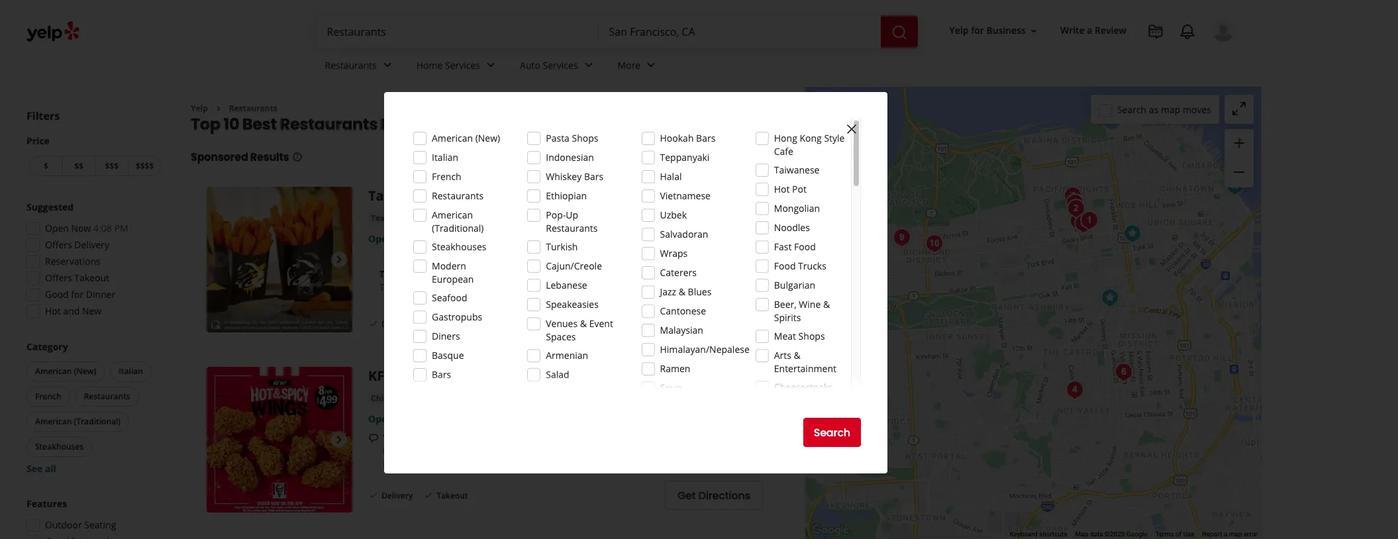 Task type: vqa. For each thing, say whether or not it's contained in the screenshot.
Bell® to the top
yes



Task type: describe. For each thing, give the bounding box(es) containing it.
spirits
[[774, 311, 801, 324]]

16 info v2 image
[[292, 152, 302, 163]]

1 horizontal spatial wanted
[[615, 445, 647, 457]]

2 i from the left
[[523, 445, 525, 457]]

use
[[1183, 531, 1195, 538]]

24 chevron down v2 image for more
[[643, 57, 659, 73]]

mongolian
[[774, 202, 820, 215]]

more
[[626, 281, 650, 294]]

google image
[[809, 522, 852, 539]]

review
[[1095, 24, 1127, 37]]

came
[[501, 431, 524, 444]]

slideshow element for taco bell
[[207, 187, 352, 333]]

search dialog
[[0, 0, 1398, 539]]

kfc image
[[207, 367, 352, 513]]

16 checkmark v2 image up kfc link
[[368, 319, 379, 329]]

venues
[[546, 317, 578, 330]]

dinner
[[86, 288, 115, 301]]

taco bell
[[368, 187, 427, 205]]

services for home services
[[445, 59, 480, 71]]

and right in
[[537, 431, 554, 444]]

moves
[[1183, 103, 1211, 116]]

4:08
[[93, 222, 112, 234]]

price group
[[26, 134, 164, 179]]

restaurants button
[[75, 387, 139, 407]]

1 vertical spatial bell®
[[402, 281, 426, 294]]

it…"
[[383, 458, 399, 471]]

california
[[541, 114, 619, 135]]

chicken wings
[[371, 393, 428, 404]]

lebanese
[[546, 279, 587, 291]]

1 vertical spatial takeout
[[437, 319, 468, 330]]

event
[[589, 317, 613, 330]]

1 vertical spatial food
[[774, 260, 796, 272]]

©2023
[[1105, 531, 1125, 538]]

bars for hookah bars
[[696, 132, 716, 144]]

soup
[[660, 382, 682, 394]]

group containing category
[[24, 340, 164, 476]]

bento peak image
[[921, 230, 948, 257]]

search button
[[803, 418, 861, 447]]

american (traditional) inside button
[[35, 416, 121, 427]]

beer,
[[774, 298, 797, 311]]

sort:
[[657, 120, 677, 133]]

burgers link
[[456, 212, 492, 225]]

indonesian
[[546, 151, 594, 164]]

fast
[[774, 240, 792, 253]]

& for arts & entertainment
[[794, 349, 801, 362]]

steakhouses inside button
[[35, 441, 84, 452]]

san
[[422, 114, 453, 135]]

home services link
[[406, 48, 509, 86]]

$$ button
[[62, 156, 95, 176]]

outdoor
[[45, 519, 82, 531]]

and down "get"
[[596, 445, 612, 457]]

write a review link
[[1055, 19, 1132, 43]]

0 horizontal spatial to
[[552, 445, 560, 457]]

0 vertical spatial wanted
[[556, 431, 588, 444]]

francisco,
[[456, 114, 538, 135]]

and inside 'group'
[[63, 305, 80, 317]]

ethiopian
[[546, 189, 587, 202]]

home
[[416, 59, 443, 71]]

(new) inside "search" dialog
[[475, 132, 500, 144]]

close image
[[844, 121, 860, 137]]

for for business
[[971, 24, 984, 37]]

venues & event spaces
[[546, 317, 613, 343]]

cajun/creole
[[546, 260, 602, 272]]

report a map error link
[[1203, 531, 1258, 538]]

$$$$
[[136, 160, 154, 172]]

yelp for business
[[950, 24, 1026, 37]]

map for error
[[1229, 531, 1242, 538]]

yelp for yelp for business
[[950, 24, 969, 37]]

map region
[[744, 50, 1398, 539]]

0 vertical spatial nacho
[[431, 268, 461, 280]]

armenian
[[546, 349, 588, 362]]

american (new) button
[[26, 362, 105, 382]]

shops for pasta shops
[[572, 132, 598, 144]]

uzbek
[[660, 209, 687, 221]]

hot and new
[[45, 305, 102, 317]]

pm for open now 4:08 pm
[[114, 222, 128, 234]]

bell
[[402, 187, 427, 205]]

pop-
[[546, 209, 566, 221]]

group containing features
[[23, 497, 164, 539]]

2 it from the left
[[751, 445, 757, 457]]

yelp for yelp link
[[191, 103, 208, 114]]

1 vertical spatial fries
[[459, 281, 479, 294]]

of
[[1176, 531, 1182, 538]]

all
[[45, 462, 56, 475]]

pasta shops
[[546, 132, 598, 144]]

tex-mex button
[[368, 212, 407, 225]]

16 speech v2 image
[[368, 433, 379, 444]]

a for report
[[1224, 531, 1227, 538]]

group containing suggested
[[23, 201, 164, 322]]

0 vertical spatial bell®
[[403, 268, 429, 280]]

speakeasies
[[546, 298, 599, 311]]

0 vertical spatial fries
[[463, 268, 485, 280]]

terms
[[1155, 531, 1174, 538]]

malaysian
[[660, 324, 703, 336]]

entertainment
[[774, 362, 837, 375]]

diners
[[432, 330, 460, 342]]

previous image
[[212, 432, 228, 448]]

5a5 image
[[1222, 173, 1248, 199]]

meat shops
[[774, 330, 825, 342]]

wine
[[799, 298, 821, 311]]

nono image
[[1065, 208, 1092, 234]]

italian inside button
[[119, 366, 143, 377]]

taco bell link
[[368, 187, 427, 205]]

himalayan/nepalese
[[660, 343, 750, 356]]

keyboard shortcuts button
[[1010, 530, 1067, 539]]

previous image
[[212, 252, 228, 268]]

pm for open until 10:00 pm
[[443, 233, 457, 245]]

map data ©2023 google
[[1075, 531, 1147, 538]]

as
[[1149, 103, 1159, 116]]

in
[[527, 431, 535, 444]]

2 vertical spatial bars
[[432, 368, 451, 381]]

for for dinner
[[71, 288, 84, 301]]

1 i from the left
[[383, 445, 385, 457]]

"this
[[383, 431, 404, 444]]

projects image
[[1148, 24, 1164, 40]]

mexican link
[[412, 212, 451, 225]]

search image
[[891, 24, 907, 40]]

beer, wine & spirits
[[774, 298, 830, 324]]

map for moves
[[1161, 103, 1181, 116]]

24 chevron down v2 image for home services
[[483, 57, 499, 73]]

auto
[[520, 59, 540, 71]]

auto services
[[520, 59, 578, 71]]

kfc inside ""this is magical!! yesterday came in and wanted to get 20 hot wings. they had just 4 and i was busy. it didn't work. today i went to marina and wanted to check out kfc there. it it…""
[[705, 445, 721, 457]]

search for search as map moves
[[1117, 103, 1147, 116]]

steakhouses inside "search" dialog
[[432, 240, 486, 253]]

1 horizontal spatial to
[[591, 431, 599, 444]]

write a review
[[1060, 24, 1127, 37]]

10
[[223, 114, 239, 135]]

open for now
[[45, 222, 69, 234]]

results
[[250, 150, 289, 165]]

for
[[522, 281, 536, 294]]

slideshow element for kfc
[[207, 367, 352, 513]]

gastropubs
[[432, 311, 482, 323]]

see all
[[26, 462, 56, 475]]

10:00
[[417, 233, 441, 245]]

& inside beer, wine & spirits
[[823, 298, 830, 311]]

salad
[[546, 368, 569, 381]]

business
[[987, 24, 1026, 37]]

search for search
[[814, 425, 850, 440]]

get directions
[[678, 488, 750, 503]]

& for venues & event spaces
[[580, 317, 587, 330]]

the snug image
[[1059, 182, 1086, 209]]



Task type: locate. For each thing, give the bounding box(es) containing it.
bars down 'basque'
[[432, 368, 451, 381]]

to left "get"
[[591, 431, 599, 444]]

16 checkmark v2 image
[[423, 490, 434, 500]]

open now 4:08 pm
[[45, 222, 128, 234]]

3 24 chevron down v2 image from the left
[[581, 57, 596, 73]]

noodles
[[774, 221, 810, 234]]

takeout inside 'group'
[[74, 272, 109, 284]]

1 24 chevron down v2 image from the left
[[379, 57, 395, 73]]

reservations
[[45, 255, 101, 268]]

turkish
[[546, 240, 578, 253]]

user actions element
[[939, 17, 1254, 98]]

near
[[381, 114, 419, 135]]

0 horizontal spatial bars
[[432, 368, 451, 381]]

offers for offers delivery
[[45, 238, 72, 251]]

to down wings.
[[649, 445, 658, 457]]

$$$ button
[[95, 156, 128, 176]]

0 horizontal spatial services
[[445, 59, 480, 71]]

0 vertical spatial offers
[[45, 238, 72, 251]]

24 chevron down v2 image right more
[[643, 57, 659, 73]]

pot
[[792, 183, 807, 195]]

(new) up the restaurants button
[[74, 366, 96, 377]]

1 vertical spatial american (traditional)
[[35, 416, 121, 427]]

mexican button
[[412, 212, 451, 225]]

bell® left modern
[[403, 268, 429, 280]]

more link
[[607, 48, 670, 86]]

2 vertical spatial delivery
[[382, 490, 413, 501]]

american (traditional) inside "search" dialog
[[432, 209, 484, 234]]

expand map image
[[1231, 101, 1247, 117]]

just
[[719, 431, 735, 444]]

bulgarian
[[774, 279, 815, 291]]

tex-
[[371, 213, 387, 224]]

offers for offers takeout
[[45, 272, 72, 284]]

0 horizontal spatial american (new)
[[35, 366, 96, 377]]

search
[[1117, 103, 1147, 116], [814, 425, 850, 440]]

now
[[71, 222, 91, 234]]

steakhouses up modern
[[432, 240, 486, 253]]

open down suggested
[[45, 222, 69, 234]]

1 it from the left
[[432, 445, 438, 457]]

filters
[[26, 109, 60, 123]]

next image
[[331, 252, 347, 268], [331, 432, 347, 448]]

basque
[[432, 349, 464, 362]]

hot pot
[[774, 183, 807, 195]]

0 vertical spatial taco
[[368, 187, 399, 205]]

map left error
[[1229, 531, 1242, 538]]

open up 16 speech v2 image
[[368, 413, 393, 426]]

restaurants inside business categories element
[[325, 59, 377, 71]]

16 checkmark v2 image left 16 checkmark v2 icon
[[368, 490, 379, 500]]

seating
[[84, 519, 116, 531]]

& inside arts & entertainment
[[794, 349, 801, 362]]

(new) right san
[[475, 132, 500, 144]]

24 chevron down v2 image right 'auto services'
[[581, 57, 596, 73]]

1 horizontal spatial services
[[543, 59, 578, 71]]

0 horizontal spatial for
[[71, 288, 84, 301]]

for inside button
[[971, 24, 984, 37]]

& left event
[[580, 317, 587, 330]]

0 vertical spatial american (traditional)
[[432, 209, 484, 234]]

1 vertical spatial restaurants link
[[229, 103, 277, 114]]

bars up teppanyaki
[[696, 132, 716, 144]]

map
[[1075, 531, 1088, 538]]

1 horizontal spatial restaurants link
[[314, 48, 406, 86]]

nacho down modern
[[428, 281, 456, 294]]

french down american (new) button
[[35, 391, 61, 402]]

& right wine
[[823, 298, 830, 311]]

fries
[[463, 268, 485, 280], [459, 281, 479, 294]]

0 horizontal spatial map
[[1161, 103, 1181, 116]]

sponsored results
[[191, 150, 289, 165]]

1 vertical spatial taco
[[380, 268, 401, 280]]

2 offers from the top
[[45, 272, 72, 284]]

delivery down open now 4:08 pm
[[74, 238, 109, 251]]

hot down good
[[45, 305, 61, 317]]

takeout down seafood
[[437, 319, 468, 330]]

check
[[661, 445, 685, 457]]

1 horizontal spatial american (traditional)
[[432, 209, 484, 234]]

1 horizontal spatial search
[[1117, 103, 1147, 116]]

1 horizontal spatial yelp
[[950, 24, 969, 37]]

services right home
[[445, 59, 480, 71]]

new
[[82, 305, 102, 317]]

4 24 chevron down v2 image from the left
[[643, 57, 659, 73]]

it right there.
[[751, 445, 757, 457]]

slideshow element
[[207, 187, 352, 333], [207, 367, 352, 513]]

american (new) inside button
[[35, 366, 96, 377]]

delivery left 16 checkmark v2 icon
[[382, 490, 413, 501]]

1 vertical spatial (new)
[[74, 366, 96, 377]]

24 chevron down v2 image
[[379, 57, 395, 73], [483, 57, 499, 73], [581, 57, 596, 73], [643, 57, 659, 73]]

food down fast
[[774, 260, 796, 272]]

write
[[1060, 24, 1085, 37]]

2 services from the left
[[543, 59, 578, 71]]

$$
[[74, 160, 83, 172]]

0 vertical spatial map
[[1161, 103, 1181, 116]]

(new)
[[475, 132, 500, 144], [74, 366, 96, 377]]

fast food
[[774, 240, 816, 253]]

memento sf image
[[1061, 377, 1088, 403]]

1 horizontal spatial a
[[1224, 531, 1227, 538]]

a right write
[[1087, 24, 1093, 37]]

offers up good
[[45, 272, 72, 284]]

0 horizontal spatial pm
[[114, 222, 128, 234]]

24 chevron down v2 image inside home services link
[[483, 57, 499, 73]]

(traditional) inside button
[[74, 416, 121, 427]]

0 vertical spatial food
[[794, 240, 816, 253]]

next image for taco bell
[[331, 252, 347, 268]]

16 chevron down v2 image
[[1029, 26, 1039, 36]]

group
[[1225, 129, 1254, 187], [23, 201, 164, 322], [24, 340, 164, 476], [23, 497, 164, 539]]

bell® left seafood
[[402, 281, 426, 294]]

features
[[26, 497, 67, 510]]

0 vertical spatial american (new)
[[432, 132, 500, 144]]

good
[[45, 288, 69, 301]]

little shucker image
[[1063, 195, 1089, 222]]

takeout
[[74, 272, 109, 284], [437, 319, 468, 330], [437, 490, 468, 501]]

& for jazz & blues
[[679, 285, 686, 298]]

mex
[[387, 213, 404, 224]]

marufuku ramen image
[[1070, 210, 1097, 237]]

0 horizontal spatial search
[[814, 425, 850, 440]]

services right auto
[[543, 59, 578, 71]]

wanted down hot
[[615, 445, 647, 457]]

24 chevron down v2 image left auto
[[483, 57, 499, 73]]

0 horizontal spatial french
[[35, 391, 61, 402]]

1 next image from the top
[[331, 252, 347, 268]]

0 horizontal spatial yelp
[[191, 103, 208, 114]]

pasta
[[546, 132, 570, 144]]

24 chevron down v2 image inside more "link"
[[643, 57, 659, 73]]

steakhouses up the all
[[35, 441, 84, 452]]

american (new)
[[432, 132, 500, 144], [35, 366, 96, 377]]

home services
[[416, 59, 480, 71]]

0 vertical spatial restaurants link
[[314, 48, 406, 86]]

meat
[[774, 330, 796, 342]]

pm right 10:00
[[443, 233, 457, 245]]

0 horizontal spatial american (traditional)
[[35, 416, 121, 427]]

None search field
[[316, 16, 920, 48]]

2 horizontal spatial to
[[649, 445, 658, 457]]

a inside write a review 'link'
[[1087, 24, 1093, 37]]

takeout right 16 checkmark v2 icon
[[437, 490, 468, 501]]

1 horizontal spatial hot
[[774, 183, 790, 195]]

1 horizontal spatial (traditional)
[[432, 222, 484, 234]]

notifications image
[[1180, 24, 1196, 40]]

next image for kfc
[[331, 432, 347, 448]]

it down magical!!
[[432, 445, 438, 457]]

16 chevron right v2 image
[[213, 103, 224, 114]]

1 vertical spatial american (new)
[[35, 366, 96, 377]]

0 vertical spatial shops
[[572, 132, 598, 144]]

1 vertical spatial shops
[[799, 330, 825, 342]]

24 chevron down v2 image left home
[[379, 57, 395, 73]]

0 vertical spatial a
[[1087, 24, 1093, 37]]

$
[[44, 160, 48, 172]]

0 vertical spatial italian
[[432, 151, 458, 164]]

kfc down the had
[[705, 445, 721, 457]]

good for dinner
[[45, 288, 115, 301]]

italian inside "search" dialog
[[432, 151, 458, 164]]

french inside button
[[35, 391, 61, 402]]

marina
[[563, 445, 593, 457]]

1 vertical spatial delivery
[[382, 319, 413, 330]]

1 vertical spatial map
[[1229, 531, 1242, 538]]

cooking classes
[[774, 400, 843, 413]]

1 horizontal spatial it
[[751, 445, 757, 457]]

1 vertical spatial steakhouses
[[35, 441, 84, 452]]

1 vertical spatial next image
[[331, 432, 347, 448]]

0 vertical spatial bars
[[696, 132, 716, 144]]

0 horizontal spatial steakhouses
[[35, 441, 84, 452]]

1 horizontal spatial (new)
[[475, 132, 500, 144]]

1 services from the left
[[445, 59, 480, 71]]

american (traditional) button
[[26, 412, 129, 432]]

bottega image
[[1110, 359, 1137, 385]]

1 horizontal spatial shops
[[799, 330, 825, 342]]

1 horizontal spatial pm
[[443, 233, 457, 245]]

burgers
[[459, 213, 490, 224]]

spaces
[[546, 331, 576, 343]]

yelp left business
[[950, 24, 969, 37]]

0 vertical spatial delivery
[[74, 238, 109, 251]]

kfc up chicken
[[368, 367, 393, 385]]

i left went
[[523, 445, 525, 457]]

italian up the restaurants button
[[119, 366, 143, 377]]

1 vertical spatial offers
[[45, 272, 72, 284]]

0 horizontal spatial italian
[[119, 366, 143, 377]]

16 checkmark v2 image up diners
[[423, 319, 434, 329]]

1 horizontal spatial american (new)
[[432, 132, 500, 144]]

chicken
[[371, 393, 403, 404]]

delivery left diners
[[382, 319, 413, 330]]

search as map moves
[[1117, 103, 1211, 116]]

work.
[[468, 445, 492, 457]]

fries up are
[[463, 268, 485, 280]]

american
[[432, 132, 473, 144], [432, 209, 473, 221], [35, 366, 72, 377], [35, 416, 72, 427]]

sponsored
[[191, 150, 248, 165]]

salvadoran
[[660, 228, 708, 240]]

16 checkmark v2 image
[[368, 319, 379, 329], [423, 319, 434, 329], [368, 490, 379, 500]]

cooking
[[774, 400, 809, 413]]

a
[[538, 281, 544, 294]]

food up food trucks
[[794, 240, 816, 253]]

takeout up dinner
[[74, 272, 109, 284]]

& inside venues & event spaces
[[580, 317, 587, 330]]

1 vertical spatial search
[[814, 425, 850, 440]]

0 horizontal spatial (traditional)
[[74, 416, 121, 427]]

taco for taco bell® nacho fries taco bell® nacho fries are back for a limited time. read more
[[380, 268, 401, 280]]

0 horizontal spatial restaurants link
[[229, 103, 277, 114]]

fries left are
[[459, 281, 479, 294]]

0 horizontal spatial kfc
[[368, 367, 393, 385]]

0 horizontal spatial shops
[[572, 132, 598, 144]]

20
[[618, 431, 628, 444]]

for
[[971, 24, 984, 37], [71, 288, 84, 301]]

pop-up restaurants
[[546, 209, 598, 234]]

google
[[1127, 531, 1147, 538]]

0 horizontal spatial taco bell image
[[207, 187, 352, 333]]

zoom out image
[[1231, 164, 1247, 180]]

4
[[738, 431, 743, 444]]

bars for whiskey bars
[[584, 170, 604, 183]]

open for until
[[368, 233, 393, 245]]

1 vertical spatial yelp
[[191, 103, 208, 114]]

search down classes
[[814, 425, 850, 440]]

pm right '4:08'
[[114, 222, 128, 234]]

services for auto services
[[543, 59, 578, 71]]

offers up reservations
[[45, 238, 72, 251]]

business categories element
[[314, 48, 1235, 86]]

yelp left 16 chevron right v2 icon
[[191, 103, 208, 114]]

i left was
[[383, 445, 385, 457]]

1 horizontal spatial i
[[523, 445, 525, 457]]

0 vertical spatial kfc
[[368, 367, 393, 385]]

(new) inside american (new) button
[[74, 366, 96, 377]]

1 horizontal spatial french
[[432, 170, 461, 183]]

1 horizontal spatial for
[[971, 24, 984, 37]]

wanted up marina at the bottom of page
[[556, 431, 588, 444]]

2 slideshow element from the top
[[207, 367, 352, 513]]

and right 4
[[745, 431, 762, 444]]

a for write
[[1087, 24, 1093, 37]]

0 vertical spatial (traditional)
[[432, 222, 484, 234]]

search left as
[[1117, 103, 1147, 116]]

italian down san
[[432, 151, 458, 164]]

restaurants inside button
[[84, 391, 130, 402]]

0 horizontal spatial wanted
[[556, 431, 588, 444]]

1 horizontal spatial taco bell image
[[1119, 220, 1146, 247]]

european
[[432, 273, 474, 285]]

keyboard shortcuts
[[1010, 531, 1067, 538]]

24 chevron down v2 image for restaurants
[[379, 57, 395, 73]]

seafood
[[432, 291, 467, 304]]

map right as
[[1161, 103, 1181, 116]]

1 horizontal spatial steakhouses
[[432, 240, 486, 253]]

tenderloin
[[498, 213, 544, 225]]

shops up arts & entertainment at bottom right
[[799, 330, 825, 342]]

1 vertical spatial bars
[[584, 170, 604, 183]]

whiskey bars
[[546, 170, 604, 183]]

offers takeout
[[45, 272, 109, 284]]

limited
[[546, 281, 579, 294]]

suggested
[[26, 201, 74, 213]]

taco bell image
[[207, 187, 352, 333], [1119, 220, 1146, 247]]

caterers
[[660, 266, 697, 279]]

0 horizontal spatial it
[[432, 445, 438, 457]]

zoom in image
[[1231, 135, 1247, 151]]

1 horizontal spatial kfc
[[705, 445, 721, 457]]

1 vertical spatial hot
[[45, 305, 61, 317]]

0 horizontal spatial hot
[[45, 305, 61, 317]]

1 vertical spatial wanted
[[615, 445, 647, 457]]

& right arts
[[794, 349, 801, 362]]

taco
[[368, 187, 399, 205], [380, 268, 401, 280], [380, 281, 400, 294]]

2 horizontal spatial bars
[[696, 132, 716, 144]]

0 vertical spatial (new)
[[475, 132, 500, 144]]

and down good for dinner in the left of the page
[[63, 305, 80, 317]]

french inside "search" dialog
[[432, 170, 461, 183]]

0 vertical spatial for
[[971, 24, 984, 37]]

1 vertical spatial french
[[35, 391, 61, 402]]

italian button
[[110, 362, 152, 382]]

0 vertical spatial takeout
[[74, 272, 109, 284]]

2 24 chevron down v2 image from the left
[[483, 57, 499, 73]]

steakhouses button
[[26, 437, 92, 457]]

0 vertical spatial search
[[1117, 103, 1147, 116]]

burgers button
[[456, 212, 492, 225]]

a right report
[[1224, 531, 1227, 538]]

24 chevron down v2 image for auto services
[[581, 57, 596, 73]]

get
[[678, 488, 696, 503]]

(traditional) inside "search" dialog
[[432, 222, 484, 234]]

hot for hot and new
[[45, 305, 61, 317]]

nacho up seafood
[[431, 268, 461, 280]]

for down offers takeout
[[71, 288, 84, 301]]

nacho
[[431, 268, 461, 280], [428, 281, 456, 294]]

kfc image
[[1097, 284, 1123, 311]]

fermentation lab image
[[1076, 207, 1102, 233]]

dumpling story image
[[1061, 190, 1088, 216]]

hookah
[[660, 132, 694, 144]]

1 vertical spatial a
[[1224, 531, 1227, 538]]

search inside button
[[814, 425, 850, 440]]

1 horizontal spatial bars
[[584, 170, 604, 183]]

& right jazz
[[679, 285, 686, 298]]

bars right whiskey
[[584, 170, 604, 183]]

1 offers from the top
[[45, 238, 72, 251]]

classes
[[812, 400, 843, 413]]

1 vertical spatial (traditional)
[[74, 416, 121, 427]]

to right went
[[552, 445, 560, 457]]

1 vertical spatial italian
[[119, 366, 143, 377]]

hong
[[774, 132, 797, 144]]

time.
[[581, 281, 605, 294]]

2 vertical spatial takeout
[[437, 490, 468, 501]]

taiwanese
[[774, 164, 820, 176]]

0 horizontal spatial i
[[383, 445, 385, 457]]

1 vertical spatial for
[[71, 288, 84, 301]]

offers
[[45, 238, 72, 251], [45, 272, 72, 284]]

outdoor seating
[[45, 519, 116, 531]]

modern european
[[432, 260, 474, 285]]

for left business
[[971, 24, 984, 37]]

american (new) inside "search" dialog
[[432, 132, 500, 144]]

1 slideshow element from the top
[[207, 187, 352, 333]]

halal
[[660, 170, 682, 183]]

hot inside "search" dialog
[[774, 183, 790, 195]]

0 vertical spatial next image
[[331, 252, 347, 268]]

taco for taco bell
[[368, 187, 399, 205]]

1 vertical spatial nacho
[[428, 281, 456, 294]]

was
[[388, 445, 405, 457]]

yelp inside button
[[950, 24, 969, 37]]

24 chevron down v2 image inside auto services link
[[581, 57, 596, 73]]

lokma image
[[889, 224, 915, 251]]

see
[[26, 462, 43, 475]]

french up mexican
[[432, 170, 461, 183]]

0 vertical spatial slideshow element
[[207, 187, 352, 333]]

1 vertical spatial kfc
[[705, 445, 721, 457]]

ramen
[[660, 362, 690, 375]]

2 next image from the top
[[331, 432, 347, 448]]

french button
[[26, 387, 70, 407]]

2 vertical spatial taco
[[380, 281, 400, 294]]

open down tex-
[[368, 233, 393, 245]]

shops up indonesian
[[572, 132, 598, 144]]

yelp link
[[191, 103, 208, 114]]

hot for hot pot
[[774, 183, 790, 195]]

hot left pot
[[774, 183, 790, 195]]

shops for meat shops
[[799, 330, 825, 342]]



